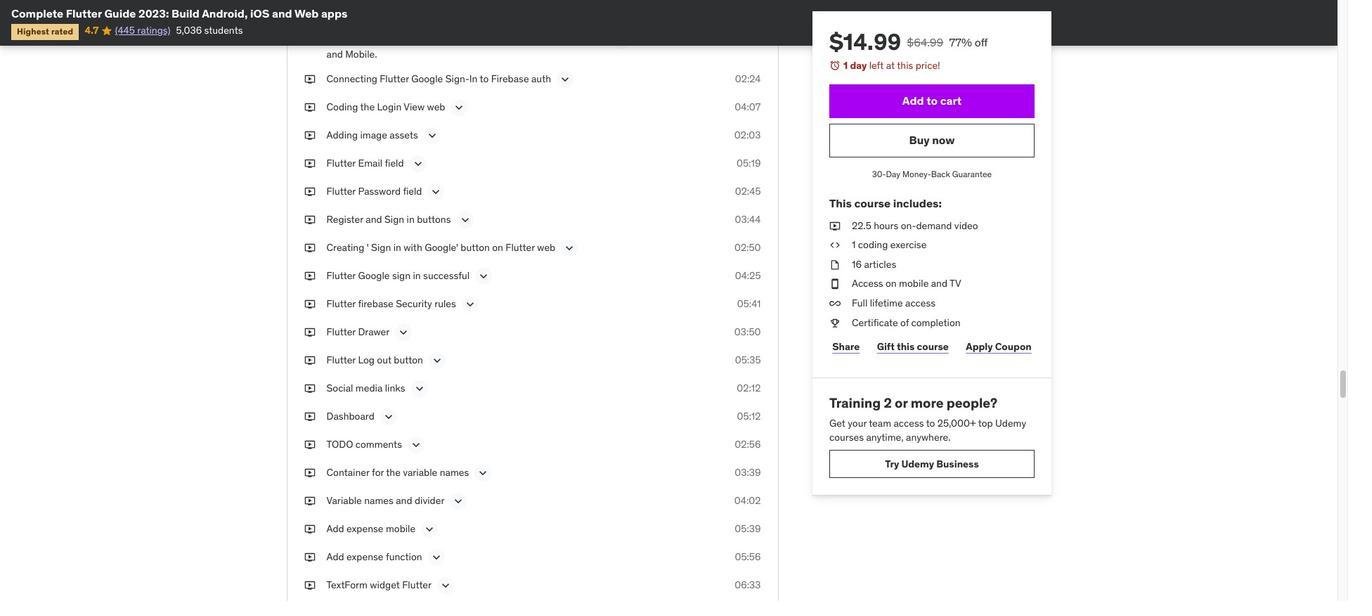 Task type: vqa. For each thing, say whether or not it's contained in the screenshot.
Show lecture description image corresponding to Creating ' Sign in with Google' button on Flutter web
yes



Task type: locate. For each thing, give the bounding box(es) containing it.
to up 'anywhere.'
[[926, 417, 935, 430]]

2 this from the top
[[897, 340, 915, 353]]

google
[[383, 6, 415, 18], [459, 34, 491, 46], [411, 73, 443, 85], [358, 269, 390, 282]]

xsmall image for flutter log out button
[[304, 354, 315, 368]]

1 vertical spatial sign
[[371, 241, 391, 254]]

0 horizontal spatial for
[[372, 466, 384, 479]]

add for add expense mobile
[[327, 523, 344, 535]]

udemy
[[995, 417, 1026, 430], [901, 457, 934, 470]]

show lecture description image for variable names and divider
[[452, 494, 466, 508]]

add left the cart
[[902, 94, 924, 108]]

field right password
[[403, 185, 422, 198]]

demand
[[916, 219, 952, 232]]

buttons
[[417, 213, 451, 226]]

sign down password
[[385, 213, 404, 226]]

xsmall image left '
[[304, 241, 315, 255]]

mobile up function
[[386, 523, 416, 535]]

course
[[854, 196, 891, 210], [917, 340, 949, 353]]

xsmall image left mobile.
[[304, 34, 315, 48]]

1 horizontal spatial on
[[886, 277, 897, 290]]

0 vertical spatial button
[[452, 6, 481, 18]]

the left 'login'
[[360, 101, 375, 113]]

creating
[[327, 6, 364, 18], [327, 241, 364, 254]]

1 horizontal spatial 1
[[852, 238, 856, 251]]

access inside training 2 or more people? get your team access to 25,000+ top udemy courses anytime, anywhere.
[[894, 417, 924, 430]]

web left apps
[[294, 6, 319, 20]]

coding the login view web
[[327, 101, 445, 113]]

1 left coding
[[852, 238, 856, 251]]

for right authentication
[[560, 34, 572, 46]]

to inside training 2 or more people? get your team access to 25,000+ top udemy courses anytime, anywhere.
[[926, 417, 935, 430]]

students
[[204, 24, 243, 37]]

show lecture description image for dashboard
[[382, 410, 396, 424]]

xsmall image for flutter drawer
[[304, 326, 315, 339]]

xsmall image for coding the login view web
[[304, 101, 315, 114]]

complete flutter guide 2023: build android, ios and web apps
[[11, 6, 348, 20]]

exercise
[[890, 238, 927, 251]]

names up add expense mobile
[[364, 494, 394, 507]]

0 vertical spatial this
[[897, 59, 913, 72]]

udemy right try
[[901, 457, 934, 470]]

1 vertical spatial the
[[360, 101, 375, 113]]

1 vertical spatial 1
[[852, 238, 856, 251]]

mobile for on
[[899, 277, 929, 290]]

0 vertical spatial sign
[[385, 213, 404, 226]]

4.7
[[85, 24, 99, 37]]

0 vertical spatial for
[[560, 34, 572, 46]]

this right at
[[897, 59, 913, 72]]

1 horizontal spatial web
[[574, 34, 594, 46]]

xsmall image up share
[[829, 316, 841, 330]]

xsmall image left add expense function
[[304, 551, 315, 564]]

1 vertical spatial button
[[461, 241, 490, 254]]

1 vertical spatial on
[[886, 277, 897, 290]]

1 creating from the top
[[327, 6, 364, 18]]

android,
[[202, 6, 248, 20]]

google'
[[425, 241, 458, 254]]

xsmall image for flutter firebase security rules
[[304, 298, 315, 311]]

mobile up "full lifetime access" on the right of the page
[[899, 277, 929, 290]]

1 horizontal spatial mobile
[[899, 277, 929, 290]]

in for successful
[[413, 269, 421, 282]]

to left the cart
[[926, 94, 938, 108]]

names right the variable
[[440, 466, 469, 479]]

alarm image
[[829, 60, 841, 71]]

1 expense from the top
[[347, 523, 384, 535]]

successful
[[423, 269, 470, 282]]

add to cart button
[[829, 84, 1035, 118]]

creating left '
[[327, 241, 364, 254]]

the for coding
[[360, 101, 375, 113]]

field for flutter email field
[[385, 157, 404, 170]]

1 vertical spatial this
[[897, 340, 915, 353]]

xsmall image for register and sign in buttons
[[304, 213, 315, 227]]

course down completion
[[917, 340, 949, 353]]

show lecture description image for coding the login view web
[[452, 101, 466, 115]]

cart
[[940, 94, 962, 108]]

2 vertical spatial the
[[386, 466, 401, 479]]

sign for '
[[371, 241, 391, 254]]

firebase
[[491, 73, 529, 85]]

todo
[[327, 438, 353, 451]]

auth
[[532, 73, 551, 85]]

1 vertical spatial mobile
[[386, 523, 416, 535]]

function
[[386, 551, 422, 563]]

0 vertical spatial in
[[407, 213, 415, 226]]

1 vertical spatial expense
[[347, 551, 384, 563]]

xsmall image for textform widget flutter
[[304, 579, 315, 593]]

xsmall image left log
[[304, 354, 315, 368]]

on right google'
[[492, 241, 503, 254]]

1 vertical spatial names
[[364, 494, 394, 507]]

0 horizontal spatial sign-
[[418, 6, 442, 18]]

and left tv
[[931, 277, 947, 290]]

container for the variable names
[[327, 466, 469, 479]]

16 articles
[[852, 258, 896, 271]]

rated
[[51, 26, 73, 37]]

courses
[[829, 431, 864, 443]]

1 vertical spatial course
[[917, 340, 949, 353]]

1 vertical spatial field
[[403, 185, 422, 198]]

16
[[852, 258, 862, 271]]

1 vertical spatial in
[[470, 73, 478, 85]]

0 vertical spatial creating
[[327, 6, 364, 18]]

2 creating from the top
[[327, 241, 364, 254]]

google inside flutter authentication:  flutter google authentication for web and mobile.
[[459, 34, 491, 46]]

in up flutter authentication:  flutter google authentication for web and mobile.
[[442, 6, 450, 18]]

this
[[897, 59, 913, 72], [897, 340, 915, 353]]

xsmall image for connecting flutter google sign-in to firebase auth
[[304, 73, 315, 86]]

02:03
[[735, 129, 761, 141]]

access
[[852, 277, 883, 290]]

to
[[480, 73, 489, 85], [926, 94, 938, 108], [926, 417, 935, 430]]

apps
[[321, 6, 348, 20]]

0 vertical spatial sign-
[[418, 6, 442, 18]]

1 horizontal spatial sign-
[[446, 73, 470, 85]]

1 vertical spatial web
[[537, 241, 556, 254]]

2 vertical spatial in
[[413, 269, 421, 282]]

highest
[[17, 26, 49, 37]]

1 right alarm 'image'
[[843, 59, 848, 72]]

udemy right top
[[995, 417, 1026, 430]]

to left firebase
[[480, 73, 489, 85]]

0 horizontal spatial web
[[427, 101, 445, 113]]

show lecture description image
[[558, 73, 572, 87], [425, 129, 439, 143], [429, 185, 443, 199], [563, 241, 577, 255], [397, 326, 411, 340], [382, 410, 396, 424], [423, 523, 437, 537], [429, 551, 443, 565]]

sign- for to
[[446, 73, 470, 85]]

xsmall image for dashboard
[[304, 410, 315, 424]]

google up 'view'
[[411, 73, 443, 85]]

0 horizontal spatial course
[[854, 196, 891, 210]]

0 horizontal spatial mobile
[[386, 523, 416, 535]]

in left buttons
[[407, 213, 415, 226]]

1 horizontal spatial for
[[560, 34, 572, 46]]

xsmall image left the container
[[304, 466, 315, 480]]

guide
[[104, 6, 136, 20]]

sign right '
[[371, 241, 391, 254]]

2 vertical spatial add
[[327, 551, 344, 563]]

show lecture description image for connecting flutter google sign-in to firebase auth
[[558, 73, 572, 87]]

0 vertical spatial expense
[[347, 523, 384, 535]]

show lecture description image for add expense function
[[429, 551, 443, 565]]

0 horizontal spatial udemy
[[901, 457, 934, 470]]

in
[[442, 6, 450, 18], [470, 73, 478, 85]]

highest rated
[[17, 26, 73, 37]]

0 vertical spatial the
[[367, 6, 381, 18]]

show lecture description image for creating ' sign in with google' button on flutter web
[[563, 241, 577, 255]]

0 vertical spatial field
[[385, 157, 404, 170]]

and left mobile.
[[327, 48, 343, 60]]

xsmall image left "coding"
[[304, 101, 315, 114]]

1 horizontal spatial in
[[470, 73, 478, 85]]

expense up add expense function
[[347, 523, 384, 535]]

2 expense from the top
[[347, 551, 384, 563]]

show lecture description image for flutter google sign in successful
[[477, 269, 491, 284]]

course up 22.5
[[854, 196, 891, 210]]

0 vertical spatial in
[[442, 6, 450, 18]]

hours
[[874, 219, 898, 232]]

1 horizontal spatial web
[[537, 241, 556, 254]]

access down the or
[[894, 417, 924, 430]]

1 vertical spatial for
[[372, 466, 384, 479]]

xsmall image left 'flutter email field'
[[304, 157, 315, 171]]

for down comments on the bottom of the page
[[372, 466, 384, 479]]

full
[[852, 297, 867, 309]]

xsmall image left textform
[[304, 579, 315, 593]]

1 vertical spatial web
[[574, 34, 594, 46]]

show lecture description image for flutter firebase security rules
[[463, 298, 477, 312]]

xsmall image
[[304, 6, 315, 19], [304, 129, 315, 143], [304, 213, 315, 227], [829, 238, 841, 252], [304, 269, 315, 283], [829, 277, 841, 291], [304, 298, 315, 311], [304, 438, 315, 452], [304, 494, 315, 508], [304, 523, 315, 536]]

0 horizontal spatial 1
[[843, 59, 848, 72]]

show lecture description image
[[615, 34, 629, 48], [452, 101, 466, 115], [411, 157, 425, 171], [458, 213, 472, 227], [477, 269, 491, 284], [463, 298, 477, 312], [430, 354, 444, 368], [412, 382, 426, 396], [409, 438, 423, 452], [476, 466, 490, 480], [452, 494, 466, 508], [439, 579, 453, 593]]

flutter firebase security rules
[[327, 298, 456, 310]]

widget
[[370, 579, 400, 591]]

google left authentication
[[459, 34, 491, 46]]

sign- up flutter authentication:  flutter google authentication for web and mobile.
[[418, 6, 442, 18]]

web inside flutter authentication:  flutter google authentication for web and mobile.
[[574, 34, 594, 46]]

business
[[936, 457, 979, 470]]

in down flutter authentication:  flutter google authentication for web and mobile.
[[470, 73, 478, 85]]

22.5
[[852, 219, 871, 232]]

this right gift
[[897, 340, 915, 353]]

the left the variable
[[386, 466, 401, 479]]

xsmall image left flutter password field
[[304, 185, 315, 199]]

1 for 1 coding exercise
[[852, 238, 856, 251]]

mobile
[[899, 277, 929, 290], [386, 523, 416, 535]]

1 vertical spatial creating
[[327, 241, 364, 254]]

30-
[[872, 168, 886, 179]]

5,036
[[176, 24, 202, 37]]

creating up mobile.
[[327, 6, 364, 18]]

1 vertical spatial in
[[393, 241, 401, 254]]

1 horizontal spatial udemy
[[995, 417, 1026, 430]]

expense for mobile
[[347, 523, 384, 535]]

variable
[[403, 466, 438, 479]]

show lecture description image for flutter log out button
[[430, 354, 444, 368]]

flutter log out button
[[327, 354, 423, 366]]

button up flutter authentication:  flutter google authentication for web and mobile.
[[452, 6, 481, 18]]

mobile for expense
[[386, 523, 416, 535]]

05:12
[[737, 410, 761, 423]]

for
[[560, 34, 572, 46], [372, 466, 384, 479]]

xsmall image for flutter password field
[[304, 185, 315, 199]]

certificate
[[852, 316, 898, 329]]

1 vertical spatial access
[[894, 417, 924, 430]]

0 vertical spatial udemy
[[995, 417, 1026, 430]]

gift this course
[[877, 340, 949, 353]]

sign- down flutter authentication:  flutter google authentication for web and mobile.
[[446, 73, 470, 85]]

xsmall image for creating ' sign in with google' button on flutter web
[[304, 241, 315, 255]]

show lecture description image for adding image assets
[[425, 129, 439, 143]]

add for add expense function
[[327, 551, 344, 563]]

textform widget flutter
[[327, 579, 432, 591]]

0 vertical spatial add
[[902, 94, 924, 108]]

$14.99
[[829, 27, 901, 56]]

back
[[931, 168, 950, 179]]

tv
[[949, 277, 961, 290]]

and right ios
[[272, 6, 292, 20]]

show lecture description image for register and sign in buttons
[[458, 213, 472, 227]]

1 vertical spatial to
[[926, 94, 938, 108]]

web right authentication
[[574, 34, 594, 46]]

show lecture description image for container for the variable names
[[476, 466, 490, 480]]

xsmall image for add expense mobile
[[304, 523, 315, 536]]

buy
[[909, 133, 930, 147]]

access
[[905, 297, 936, 309], [894, 417, 924, 430]]

1 day left at this price!
[[843, 59, 940, 72]]

xsmall image left social
[[304, 382, 315, 396]]

xsmall image left connecting
[[304, 73, 315, 86]]

people?
[[946, 395, 997, 411]]

xsmall image left flutter drawer at the left bottom
[[304, 326, 315, 339]]

xsmall image down this
[[829, 219, 841, 233]]

sign for and
[[385, 213, 404, 226]]

1 vertical spatial udemy
[[901, 457, 934, 470]]

access on mobile and tv
[[852, 277, 961, 290]]

1 vertical spatial add
[[327, 523, 344, 535]]

0 vertical spatial mobile
[[899, 277, 929, 290]]

2 vertical spatial button
[[394, 354, 423, 366]]

30-day money-back guarantee
[[872, 168, 992, 179]]

add up textform
[[327, 551, 344, 563]]

xsmall image for flutter google sign in successful
[[304, 269, 315, 283]]

0 vertical spatial web
[[427, 101, 445, 113]]

completion
[[911, 316, 961, 329]]

button right 'out'
[[394, 354, 423, 366]]

build
[[172, 6, 200, 20]]

0 vertical spatial web
[[294, 6, 319, 20]]

button right google'
[[461, 241, 490, 254]]

coding
[[327, 101, 358, 113]]

the up authentication:
[[367, 6, 381, 18]]

in right the 'sign'
[[413, 269, 421, 282]]

add down variable
[[327, 523, 344, 535]]

0 vertical spatial names
[[440, 466, 469, 479]]

access down access on mobile and tv
[[905, 297, 936, 309]]

on-
[[901, 219, 916, 232]]

on up "full lifetime access" on the right of the page
[[886, 277, 897, 290]]

0 vertical spatial 1
[[843, 59, 848, 72]]

xsmall image
[[304, 34, 315, 48], [304, 73, 315, 86], [304, 101, 315, 114], [304, 157, 315, 171], [304, 185, 315, 199], [829, 219, 841, 233], [304, 241, 315, 255], [829, 258, 841, 272], [829, 297, 841, 310], [829, 316, 841, 330], [304, 326, 315, 339], [304, 354, 315, 368], [304, 382, 315, 396], [304, 410, 315, 424], [304, 466, 315, 480], [304, 551, 315, 564], [304, 579, 315, 593]]

xsmall image left dashboard
[[304, 410, 315, 424]]

top
[[978, 417, 993, 430]]

$14.99 $64.99 77% off
[[829, 27, 988, 56]]

variable
[[327, 494, 362, 507]]

expense down add expense mobile
[[347, 551, 384, 563]]

2 vertical spatial to
[[926, 417, 935, 430]]

xsmall image for adding image assets
[[304, 129, 315, 143]]

0 horizontal spatial in
[[442, 6, 450, 18]]

button
[[452, 6, 481, 18], [461, 241, 490, 254], [394, 354, 423, 366]]

0 horizontal spatial web
[[294, 6, 319, 20]]

training 2 or more people? get your team access to 25,000+ top udemy courses anytime, anywhere.
[[829, 395, 1026, 443]]

xsmall image for social media links
[[304, 382, 315, 396]]

coupon
[[995, 340, 1032, 353]]

(445 ratings)
[[115, 24, 170, 37]]

04:02
[[735, 494, 761, 507]]

1
[[843, 59, 848, 72], [852, 238, 856, 251]]

email
[[358, 157, 383, 170]]

1 vertical spatial sign-
[[446, 73, 470, 85]]

show lecture description image for social media links
[[412, 382, 426, 396]]

0 vertical spatial on
[[492, 241, 503, 254]]

field right email
[[385, 157, 404, 170]]

xsmall image left full
[[829, 297, 841, 310]]

'
[[367, 241, 369, 254]]

add inside add to cart button
[[902, 94, 924, 108]]

xsmall image for flutter email field
[[304, 157, 315, 171]]

in left the "with"
[[393, 241, 401, 254]]



Task type: describe. For each thing, give the bounding box(es) containing it.
authentication
[[493, 34, 558, 46]]

anytime,
[[866, 431, 904, 443]]

expense for function
[[347, 551, 384, 563]]

left
[[869, 59, 884, 72]]

this course includes:
[[829, 196, 942, 210]]

flutter drawer
[[327, 326, 390, 338]]

team
[[869, 417, 891, 430]]

google left the 'sign'
[[358, 269, 390, 282]]

share button
[[829, 333, 863, 361]]

full lifetime access
[[852, 297, 936, 309]]

05:19
[[737, 157, 761, 170]]

show lecture description image for flutter drawer
[[397, 326, 411, 340]]

out
[[377, 354, 392, 366]]

buy now button
[[829, 123, 1035, 157]]

google up authentication:
[[383, 6, 415, 18]]

creating the google sign-in button
[[327, 6, 481, 18]]

this inside gift this course link
[[897, 340, 915, 353]]

off
[[975, 35, 988, 49]]

show lecture description image for textform widget flutter
[[439, 579, 453, 593]]

77%
[[949, 35, 972, 49]]

show lecture description image for flutter email field
[[411, 157, 425, 171]]

02:12
[[737, 382, 761, 395]]

password
[[358, 185, 401, 198]]

in for to
[[470, 73, 478, 85]]

more
[[911, 395, 944, 411]]

1 for 1 day left at this price!
[[843, 59, 848, 72]]

02:50
[[735, 241, 761, 254]]

adding image assets
[[327, 129, 418, 141]]

articles
[[864, 258, 896, 271]]

0 vertical spatial course
[[854, 196, 891, 210]]

mobile.
[[345, 48, 377, 60]]

02:56
[[735, 438, 761, 451]]

now
[[932, 133, 955, 147]]

1 horizontal spatial names
[[440, 466, 469, 479]]

and left divider
[[396, 494, 412, 507]]

05:35
[[735, 354, 761, 366]]

adding
[[327, 129, 358, 141]]

links
[[385, 382, 405, 395]]

0 horizontal spatial on
[[492, 241, 503, 254]]

flutter email field
[[327, 157, 404, 170]]

$64.99
[[907, 35, 943, 49]]

field for flutter password field
[[403, 185, 422, 198]]

drawer
[[358, 326, 390, 338]]

flutter password field
[[327, 185, 422, 198]]

show lecture description image for flutter password field
[[429, 185, 443, 199]]

creating for creating the google sign-in button
[[327, 6, 364, 18]]

gift
[[877, 340, 895, 353]]

2
[[884, 395, 892, 411]]

this
[[829, 196, 852, 210]]

22.5 hours on-demand video
[[852, 219, 978, 232]]

xsmall image for variable names and divider
[[304, 494, 315, 508]]

sign
[[392, 269, 411, 282]]

in for buttons
[[407, 213, 415, 226]]

udemy inside training 2 or more people? get your team access to 25,000+ top udemy courses anytime, anywhere.
[[995, 417, 1026, 430]]

2023:
[[139, 6, 169, 20]]

02:45
[[735, 185, 761, 198]]

add for add to cart
[[902, 94, 924, 108]]

register
[[327, 213, 363, 226]]

to inside button
[[926, 94, 938, 108]]

or
[[895, 395, 908, 411]]

the for creating
[[367, 6, 381, 18]]

in for with
[[393, 241, 401, 254]]

1 this from the top
[[897, 59, 913, 72]]

xsmall image for flutter authentication:  flutter google authentication for web and mobile.
[[304, 34, 315, 48]]

media
[[356, 382, 383, 395]]

xsmall image for container for the variable names
[[304, 466, 315, 480]]

show lecture description image for add expense mobile
[[423, 523, 437, 537]]

security
[[396, 298, 432, 310]]

register and sign in buttons
[[327, 213, 451, 226]]

xsmall image for add expense function
[[304, 551, 315, 564]]

try udemy business link
[[829, 450, 1035, 478]]

certificate of completion
[[852, 316, 961, 329]]

0 vertical spatial to
[[480, 73, 489, 85]]

get
[[829, 417, 845, 430]]

at
[[886, 59, 895, 72]]

buy now
[[909, 133, 955, 147]]

firebase
[[358, 298, 394, 310]]

comments
[[356, 438, 402, 451]]

anywhere.
[[906, 431, 951, 443]]

show lecture description image for todo comments
[[409, 438, 423, 452]]

rules
[[435, 298, 456, 310]]

textform
[[327, 579, 368, 591]]

xsmall image left 16
[[829, 258, 841, 272]]

sign- for button
[[418, 6, 442, 18]]

container
[[327, 466, 370, 479]]

1 horizontal spatial course
[[917, 340, 949, 353]]

dashboard
[[327, 410, 375, 423]]

show lecture description image for flutter authentication:  flutter google authentication for web and mobile.
[[615, 34, 629, 48]]

variable names and divider
[[327, 494, 445, 507]]

share
[[832, 340, 860, 353]]

day
[[850, 59, 867, 72]]

with
[[404, 241, 422, 254]]

training
[[829, 395, 881, 411]]

add expense function
[[327, 551, 422, 563]]

guarantee
[[952, 168, 992, 179]]

social
[[327, 382, 353, 395]]

try
[[885, 457, 899, 470]]

log
[[358, 354, 375, 366]]

and down flutter password field
[[366, 213, 382, 226]]

add expense mobile
[[327, 523, 416, 535]]

and inside flutter authentication:  flutter google authentication for web and mobile.
[[327, 48, 343, 60]]

apply coupon
[[966, 340, 1032, 353]]

05:39
[[735, 523, 761, 535]]

xsmall image for todo comments
[[304, 438, 315, 452]]

for inside flutter authentication:  flutter google authentication for web and mobile.
[[560, 34, 572, 46]]

0 horizontal spatial names
[[364, 494, 394, 507]]

02:24
[[735, 73, 761, 85]]

04:59
[[735, 34, 761, 46]]

creating for creating ' sign in with google' button on flutter web
[[327, 241, 364, 254]]

05:56
[[735, 551, 761, 563]]

in for button
[[442, 6, 450, 18]]

0 vertical spatial access
[[905, 297, 936, 309]]

includes:
[[893, 196, 942, 210]]



